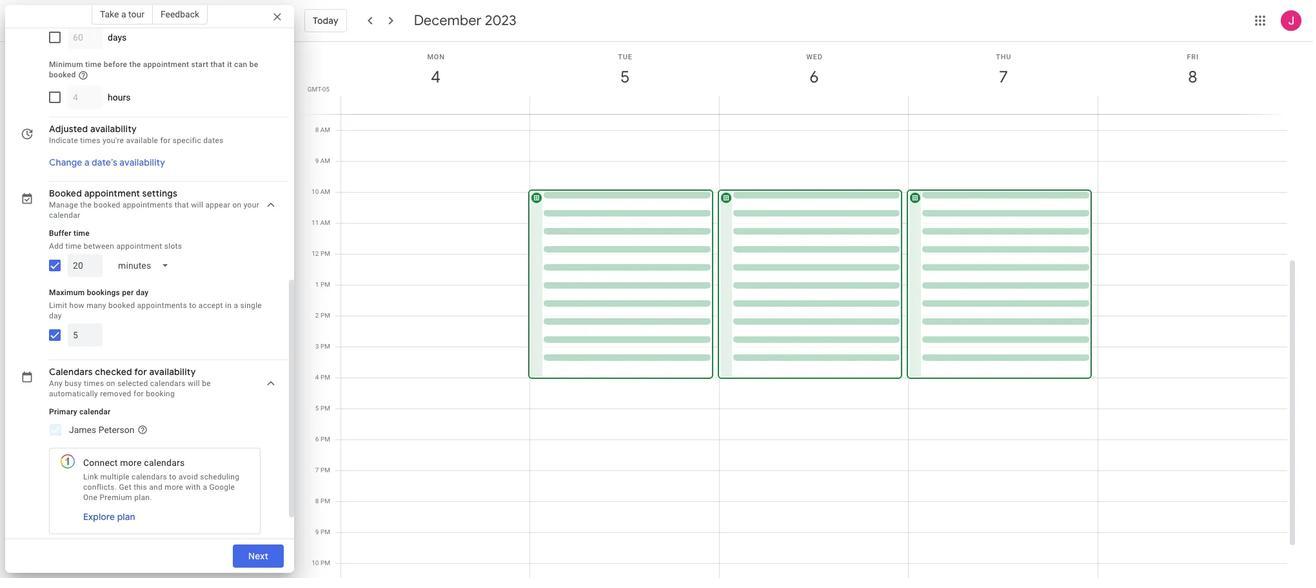 Task type: describe. For each thing, give the bounding box(es) containing it.
to inside maximum bookings per day limit how many booked appointments to accept in a single day
[[189, 301, 196, 310]]

availability for date's
[[120, 156, 165, 168]]

9 for 9 pm
[[315, 529, 319, 536]]

thursday, december 7 element
[[989, 63, 1018, 92]]

11 am
[[312, 219, 330, 226]]

change
[[49, 156, 82, 168]]

4 pm
[[315, 374, 330, 381]]

5 column header
[[530, 42, 720, 114]]

plan.
[[134, 493, 152, 502]]

Maximum bookings per day number field
[[73, 324, 97, 347]]

booked inside maximum bookings per day limit how many booked appointments to accept in a single day
[[108, 301, 135, 310]]

pm for 6 pm
[[320, 436, 330, 443]]

change a date's availability button
[[44, 151, 170, 174]]

date's
[[92, 156, 117, 168]]

a left tour
[[121, 9, 126, 19]]

3 pm
[[315, 343, 330, 350]]

1 vertical spatial calendars
[[144, 458, 185, 468]]

5 pm
[[315, 405, 330, 412]]

connect more calendars link multiple calendars to avoid scheduling conflicts. get this and more with a google one premium plan.
[[83, 458, 239, 502]]

1 horizontal spatial day
[[136, 288, 149, 297]]

your
[[244, 200, 259, 209]]

05
[[322, 86, 330, 93]]

8 inside fri 8
[[1187, 66, 1196, 88]]

calendars
[[49, 366, 93, 378]]

gmt-05
[[307, 86, 330, 93]]

1 horizontal spatial more
[[165, 483, 183, 492]]

adjusted availability indicate times you're available for specific dates
[[49, 123, 223, 145]]

wed 6
[[806, 53, 823, 88]]

2 vertical spatial time
[[65, 242, 82, 251]]

feedback
[[161, 9, 199, 19]]

times inside the adjusted availability indicate times you're available for specific dates
[[80, 136, 100, 145]]

a inside connect more calendars link multiple calendars to avoid scheduling conflicts. get this and more with a google one premium plan.
[[203, 483, 207, 492]]

will inside calendars checked for availability any busy times on selected calendars will be automatically removed for booking
[[188, 379, 200, 388]]

am for 9 am
[[320, 157, 330, 164]]

multiple
[[100, 473, 130, 482]]

2 vertical spatial calendars
[[132, 473, 167, 482]]

1
[[315, 281, 319, 288]]

slots
[[164, 242, 182, 251]]

availability inside the adjusted availability indicate times you're available for specific dates
[[90, 123, 137, 135]]

get
[[119, 483, 132, 492]]

Maximum days in advance that an appointment can be booked number field
[[73, 26, 97, 49]]

5 inside tue 5
[[620, 66, 629, 88]]

4 inside mon 4
[[430, 66, 440, 88]]

appointments inside booked appointment settings manage the booked appointments that will appear on your calendar
[[122, 200, 172, 209]]

conflicts.
[[83, 483, 117, 492]]

selected
[[117, 379, 148, 388]]

take a tour
[[100, 9, 144, 19]]

today button
[[304, 5, 347, 36]]

plan
[[117, 511, 135, 523]]

before
[[104, 60, 127, 69]]

am for 11 am
[[320, 219, 330, 226]]

tue 5
[[618, 53, 633, 88]]

peterson
[[98, 425, 134, 435]]

minimum
[[49, 60, 83, 69]]

tue
[[618, 53, 633, 61]]

10 for 10 am
[[312, 188, 319, 195]]

pm for 12 pm
[[321, 250, 330, 257]]

friday, december 8 element
[[1178, 63, 1208, 92]]

be inside minimum time before the appointment start that it can be booked
[[249, 60, 258, 69]]

7 inside the thu 7
[[998, 66, 1007, 88]]

1 vertical spatial for
[[134, 366, 147, 378]]

thu 7
[[996, 53, 1011, 88]]

minimum time before the appointment start that it can be booked
[[49, 60, 258, 79]]

google
[[209, 483, 235, 492]]

appear
[[205, 200, 230, 209]]

accept
[[199, 301, 223, 310]]

calendar inside booked appointment settings manage the booked appointments that will appear on your calendar
[[49, 211, 80, 220]]

2 pm
[[315, 312, 330, 319]]

settings
[[142, 187, 177, 199]]

tuesday, december 5 element
[[610, 63, 640, 92]]

and
[[149, 483, 163, 492]]

time for minimum
[[85, 60, 102, 69]]

adjusted
[[49, 123, 88, 135]]

maximum
[[49, 288, 85, 297]]

wed
[[806, 53, 823, 61]]

pm for 2 pm
[[320, 312, 330, 319]]

1 vertical spatial calendar
[[79, 407, 111, 416]]

hours
[[108, 92, 131, 102]]

0 horizontal spatial 4
[[315, 374, 319, 381]]

james
[[69, 425, 96, 435]]

tour
[[128, 9, 144, 19]]

a left date's on the left top of page
[[84, 156, 89, 168]]

8 am
[[315, 126, 330, 134]]

buffer
[[49, 229, 71, 238]]

with
[[185, 483, 201, 492]]

this
[[134, 483, 147, 492]]

how
[[69, 301, 84, 310]]

busy
[[65, 379, 82, 388]]

scheduling
[[200, 473, 239, 482]]

12 pm
[[312, 250, 330, 257]]

premium
[[100, 493, 132, 502]]

change a date's availability
[[49, 156, 165, 168]]

start
[[191, 60, 208, 69]]

buffer time add time between appointment slots
[[49, 229, 182, 251]]

one
[[83, 493, 97, 502]]

1 vertical spatial 7
[[315, 467, 319, 474]]

1 pm
[[315, 281, 330, 288]]

it
[[227, 60, 232, 69]]

11
[[312, 219, 319, 226]]

0 horizontal spatial 5
[[315, 405, 319, 412]]

in
[[225, 301, 232, 310]]

4 column header
[[341, 42, 530, 114]]

limit
[[49, 301, 67, 310]]

mon 4
[[427, 53, 445, 88]]

james peterson
[[69, 425, 134, 435]]

12
[[312, 250, 319, 257]]

appointment inside booked appointment settings manage the booked appointments that will appear on your calendar
[[84, 187, 140, 199]]

booked
[[49, 187, 82, 199]]

appointment inside minimum time before the appointment start that it can be booked
[[143, 60, 189, 69]]

6 pm
[[315, 436, 330, 443]]



Task type: vqa. For each thing, say whether or not it's contained in the screenshot.
14 element
no



Task type: locate. For each thing, give the bounding box(es) containing it.
avoid
[[179, 473, 198, 482]]

pm for 7 pm
[[320, 467, 330, 474]]

for inside the adjusted availability indicate times you're available for specific dates
[[160, 136, 171, 145]]

1 10 from the top
[[312, 188, 319, 195]]

0 vertical spatial be
[[249, 60, 258, 69]]

grid containing 4
[[299, 42, 1298, 579]]

availability inside button
[[120, 156, 165, 168]]

on inside booked appointment settings manage the booked appointments that will appear on your calendar
[[232, 200, 242, 209]]

to inside connect more calendars link multiple calendars to avoid scheduling conflicts. get this and more with a google one premium plan.
[[169, 473, 176, 482]]

1 vertical spatial the
[[80, 200, 92, 209]]

appointment down change a date's availability
[[84, 187, 140, 199]]

pm right the 1
[[320, 281, 330, 288]]

5 down 4 pm
[[315, 405, 319, 412]]

Minimum amount of hours before the start of the appointment that it can be booked number field
[[73, 86, 97, 109]]

4 down mon at the left
[[430, 66, 440, 88]]

1 vertical spatial on
[[106, 379, 115, 388]]

take
[[100, 9, 119, 19]]

2 10 from the top
[[312, 560, 319, 567]]

pm for 3 pm
[[320, 343, 330, 350]]

7 column header
[[908, 42, 1098, 114]]

can
[[234, 60, 247, 69]]

11 pm from the top
[[321, 560, 330, 567]]

days
[[108, 32, 127, 42]]

pm for 5 pm
[[320, 405, 330, 412]]

explore
[[83, 511, 115, 523]]

6 down wed on the right of the page
[[809, 66, 818, 88]]

am right 11 on the left top of the page
[[320, 219, 330, 226]]

booked down minimum
[[49, 70, 76, 79]]

6 inside wed 6
[[809, 66, 818, 88]]

the right before
[[129, 60, 141, 69]]

calendar down "manage"
[[49, 211, 80, 220]]

0 vertical spatial the
[[129, 60, 141, 69]]

1 vertical spatial appointment
[[84, 187, 140, 199]]

checked
[[95, 366, 132, 378]]

9 for 9 am
[[315, 157, 319, 164]]

calendar
[[49, 211, 80, 220], [79, 407, 111, 416]]

pm for 1 pm
[[320, 281, 330, 288]]

pm down 9 pm
[[321, 560, 330, 567]]

0 vertical spatial 8
[[1187, 66, 1196, 88]]

0 vertical spatial for
[[160, 136, 171, 145]]

for left specific
[[160, 136, 171, 145]]

0 vertical spatial times
[[80, 136, 100, 145]]

8 pm
[[315, 498, 330, 505]]

booked
[[49, 70, 76, 79], [94, 200, 120, 209], [108, 301, 135, 310]]

booked inside minimum time before the appointment start that it can be booked
[[49, 70, 76, 79]]

1 horizontal spatial 6
[[809, 66, 818, 88]]

1 horizontal spatial on
[[232, 200, 242, 209]]

0 horizontal spatial on
[[106, 379, 115, 388]]

for down selected at bottom
[[133, 389, 144, 398]]

0 vertical spatial availability
[[90, 123, 137, 135]]

availability inside calendars checked for availability any busy times on selected calendars will be automatically removed for booking
[[149, 366, 196, 378]]

times inside calendars checked for availability any busy times on selected calendars will be automatically removed for booking
[[84, 379, 104, 388]]

appointments
[[122, 200, 172, 209], [137, 301, 187, 310]]

will
[[191, 200, 203, 209], [188, 379, 200, 388]]

1 horizontal spatial 5
[[620, 66, 629, 88]]

the inside minimum time before the appointment start that it can be booked
[[129, 60, 141, 69]]

calendar up james peterson on the bottom left
[[79, 407, 111, 416]]

automatically
[[49, 389, 98, 398]]

2 vertical spatial availability
[[149, 366, 196, 378]]

1 horizontal spatial the
[[129, 60, 141, 69]]

next
[[248, 551, 268, 562]]

0 vertical spatial calendar
[[49, 211, 80, 220]]

0 vertical spatial 10
[[312, 188, 319, 195]]

on inside calendars checked for availability any busy times on selected calendars will be automatically removed for booking
[[106, 379, 115, 388]]

grid
[[299, 42, 1298, 579]]

maximum bookings per day limit how many booked appointments to accept in a single day
[[49, 288, 262, 320]]

booked up buffer time add time between appointment slots
[[94, 200, 120, 209]]

any
[[49, 379, 63, 388]]

will left appear
[[191, 200, 203, 209]]

that inside booked appointment settings manage the booked appointments that will appear on your calendar
[[175, 200, 189, 209]]

fri
[[1187, 53, 1199, 61]]

6 column header
[[719, 42, 909, 114]]

1 vertical spatial will
[[188, 379, 200, 388]]

4 am from the top
[[320, 219, 330, 226]]

10 for 10 pm
[[312, 560, 319, 567]]

1 horizontal spatial 4
[[430, 66, 440, 88]]

primary calendar
[[49, 407, 111, 416]]

1 vertical spatial to
[[169, 473, 176, 482]]

9 pm from the top
[[320, 498, 330, 505]]

0 vertical spatial appointments
[[122, 200, 172, 209]]

mon
[[427, 53, 445, 61]]

1 pm from the top
[[321, 250, 330, 257]]

on
[[232, 200, 242, 209], [106, 379, 115, 388]]

wednesday, december 6 element
[[799, 63, 829, 92]]

3 pm from the top
[[320, 312, 330, 319]]

1 horizontal spatial be
[[249, 60, 258, 69]]

bookings
[[87, 288, 120, 297]]

add
[[49, 242, 63, 251]]

8 column header
[[1097, 42, 1287, 114]]

pm down 6 pm
[[320, 467, 330, 474]]

availability up booking
[[149, 366, 196, 378]]

removed
[[100, 389, 131, 398]]

1 vertical spatial that
[[175, 200, 189, 209]]

pm down 4 pm
[[320, 405, 330, 412]]

many
[[87, 301, 106, 310]]

1 am from the top
[[320, 126, 330, 134]]

day right per
[[136, 288, 149, 297]]

for up selected at bottom
[[134, 366, 147, 378]]

0 horizontal spatial the
[[80, 200, 92, 209]]

5 pm from the top
[[320, 374, 330, 381]]

0 vertical spatial booked
[[49, 70, 76, 79]]

0 vertical spatial 4
[[430, 66, 440, 88]]

on left the your
[[232, 200, 242, 209]]

a
[[121, 9, 126, 19], [84, 156, 89, 168], [234, 301, 238, 310], [203, 483, 207, 492]]

to left accept
[[189, 301, 196, 310]]

more up the multiple
[[120, 458, 142, 468]]

None field
[[108, 254, 179, 277]]

appointments left accept
[[137, 301, 187, 310]]

0 horizontal spatial day
[[49, 311, 62, 320]]

am down 9 am
[[320, 188, 330, 195]]

time for buffer
[[74, 229, 90, 238]]

0 horizontal spatial 7
[[315, 467, 319, 474]]

1 horizontal spatial 7
[[998, 66, 1007, 88]]

1 9 from the top
[[315, 157, 319, 164]]

2 vertical spatial 8
[[315, 498, 319, 505]]

on up "removed"
[[106, 379, 115, 388]]

that
[[211, 60, 225, 69], [175, 200, 189, 209]]

7
[[998, 66, 1007, 88], [315, 467, 319, 474]]

calendars checked for availability any busy times on selected calendars will be automatically removed for booking
[[49, 366, 211, 398]]

0 vertical spatial that
[[211, 60, 225, 69]]

0 vertical spatial 5
[[620, 66, 629, 88]]

8 pm from the top
[[320, 467, 330, 474]]

a right in
[[234, 301, 238, 310]]

1 vertical spatial booked
[[94, 200, 120, 209]]

7 pm
[[315, 467, 330, 474]]

7 down 6 pm
[[315, 467, 319, 474]]

to
[[189, 301, 196, 310], [169, 473, 176, 482]]

10 am
[[312, 188, 330, 195]]

pm up 5 pm
[[320, 374, 330, 381]]

to left the avoid at the left bottom
[[169, 473, 176, 482]]

10 pm from the top
[[320, 529, 330, 536]]

4 pm from the top
[[320, 343, 330, 350]]

am for 8 am
[[320, 126, 330, 134]]

appointment
[[143, 60, 189, 69], [84, 187, 140, 199], [116, 242, 162, 251]]

0 vertical spatial calendars
[[150, 379, 186, 388]]

3 am from the top
[[320, 188, 330, 195]]

2 9 from the top
[[315, 529, 319, 536]]

0 vertical spatial on
[[232, 200, 242, 209]]

pm for 8 pm
[[320, 498, 330, 505]]

link
[[83, 473, 98, 482]]

1 vertical spatial appointments
[[137, 301, 187, 310]]

between
[[84, 242, 114, 251]]

0 horizontal spatial 6
[[315, 436, 319, 443]]

fri 8
[[1187, 53, 1199, 88]]

pm for 4 pm
[[320, 374, 330, 381]]

monday, december 4 element
[[421, 63, 451, 92]]

1 horizontal spatial that
[[211, 60, 225, 69]]

0 vertical spatial 7
[[998, 66, 1007, 88]]

9 up the 10 pm
[[315, 529, 319, 536]]

booked appointment settings manage the booked appointments that will appear on your calendar
[[49, 187, 259, 220]]

availability
[[90, 123, 137, 135], [120, 156, 165, 168], [149, 366, 196, 378]]

that inside minimum time before the appointment start that it can be booked
[[211, 60, 225, 69]]

pm down 8 pm
[[320, 529, 330, 536]]

1 vertical spatial 5
[[315, 405, 319, 412]]

0 vertical spatial 9
[[315, 157, 319, 164]]

the right "manage"
[[80, 200, 92, 209]]

indicate
[[49, 136, 78, 145]]

day down limit in the left bottom of the page
[[49, 311, 62, 320]]

0 horizontal spatial that
[[175, 200, 189, 209]]

times right busy
[[84, 379, 104, 388]]

appointment left 'slots'
[[116, 242, 162, 251]]

0 horizontal spatial to
[[169, 473, 176, 482]]

that down settings
[[175, 200, 189, 209]]

explore plan button
[[78, 505, 140, 529]]

1 horizontal spatial to
[[189, 301, 196, 310]]

pm for 9 pm
[[320, 529, 330, 536]]

1 vertical spatial times
[[84, 379, 104, 388]]

pm for 10 pm
[[321, 560, 330, 567]]

am up 9 am
[[320, 126, 330, 134]]

8
[[1187, 66, 1196, 88], [315, 126, 319, 134], [315, 498, 319, 505]]

0 vertical spatial more
[[120, 458, 142, 468]]

time left before
[[85, 60, 102, 69]]

9
[[315, 157, 319, 164], [315, 529, 319, 536]]

availability up you're
[[90, 123, 137, 135]]

specific
[[173, 136, 201, 145]]

8 for 8 pm
[[315, 498, 319, 505]]

0 vertical spatial to
[[189, 301, 196, 310]]

8 down "fri"
[[1187, 66, 1196, 88]]

4
[[430, 66, 440, 88], [315, 374, 319, 381]]

7 down "thu"
[[998, 66, 1007, 88]]

will inside booked appointment settings manage the booked appointments that will appear on your calendar
[[191, 200, 203, 209]]

calendars inside calendars checked for availability any busy times on selected calendars will be automatically removed for booking
[[150, 379, 186, 388]]

6 pm from the top
[[320, 405, 330, 412]]

pm down 5 pm
[[320, 436, 330, 443]]

1 vertical spatial availability
[[120, 156, 165, 168]]

availability down available
[[120, 156, 165, 168]]

0 vertical spatial appointment
[[143, 60, 189, 69]]

0 horizontal spatial be
[[202, 379, 211, 388]]

time inside minimum time before the appointment start that it can be booked
[[85, 60, 102, 69]]

2023
[[485, 12, 516, 30]]

Buffer time number field
[[73, 254, 97, 277]]

more down the avoid at the left bottom
[[165, 483, 183, 492]]

1 vertical spatial time
[[74, 229, 90, 238]]

appointments inside maximum bookings per day limit how many booked appointments to accept in a single day
[[137, 301, 187, 310]]

gmt-
[[307, 86, 322, 93]]

1 vertical spatial 4
[[315, 374, 319, 381]]

am for 10 am
[[320, 188, 330, 195]]

dates
[[203, 136, 223, 145]]

am down 8 am
[[320, 157, 330, 164]]

pm
[[321, 250, 330, 257], [320, 281, 330, 288], [320, 312, 330, 319], [320, 343, 330, 350], [320, 374, 330, 381], [320, 405, 330, 412], [320, 436, 330, 443], [320, 467, 330, 474], [320, 498, 330, 505], [320, 529, 330, 536], [321, 560, 330, 567]]

9 up 10 am
[[315, 157, 319, 164]]

8 up 9 am
[[315, 126, 319, 134]]

10
[[312, 188, 319, 195], [312, 560, 319, 567]]

booked down per
[[108, 301, 135, 310]]

pm right the 2
[[320, 312, 330, 319]]

explore plan
[[83, 511, 135, 523]]

5
[[620, 66, 629, 88], [315, 405, 319, 412]]

1 vertical spatial 6
[[315, 436, 319, 443]]

8 down 7 pm
[[315, 498, 319, 505]]

2
[[315, 312, 319, 319]]

1 vertical spatial day
[[49, 311, 62, 320]]

10 up 11 on the left top of the page
[[312, 188, 319, 195]]

available
[[126, 136, 158, 145]]

1 vertical spatial more
[[165, 483, 183, 492]]

pm down 7 pm
[[320, 498, 330, 505]]

booking
[[146, 389, 175, 398]]

0 vertical spatial 6
[[809, 66, 818, 88]]

5 down tue
[[620, 66, 629, 88]]

1 vertical spatial 9
[[315, 529, 319, 536]]

that left the it
[[211, 60, 225, 69]]

a right with
[[203, 483, 207, 492]]

10 down 9 pm
[[312, 560, 319, 567]]

time right "add"
[[65, 242, 82, 251]]

day
[[136, 288, 149, 297], [49, 311, 62, 320]]

0 vertical spatial day
[[136, 288, 149, 297]]

7 pm from the top
[[320, 436, 330, 443]]

0 horizontal spatial more
[[120, 458, 142, 468]]

8 for 8 am
[[315, 126, 319, 134]]

appointments down settings
[[122, 200, 172, 209]]

pm right 3 at the bottom of page
[[320, 343, 330, 350]]

2 pm from the top
[[320, 281, 330, 288]]

0 vertical spatial time
[[85, 60, 102, 69]]

per
[[122, 288, 134, 297]]

0 vertical spatial will
[[191, 200, 203, 209]]

1 vertical spatial be
[[202, 379, 211, 388]]

6 down 5 pm
[[315, 436, 319, 443]]

pm right 12
[[321, 250, 330, 257]]

appointment left start
[[143, 60, 189, 69]]

1 vertical spatial 10
[[312, 560, 319, 567]]

a inside maximum bookings per day limit how many booked appointments to accept in a single day
[[234, 301, 238, 310]]

next button
[[233, 541, 284, 572]]

2 vertical spatial for
[[133, 389, 144, 398]]

be inside calendars checked for availability any busy times on selected calendars will be automatically removed for booking
[[202, 379, 211, 388]]

today
[[313, 15, 338, 26]]

time right buffer
[[74, 229, 90, 238]]

times left you're
[[80, 136, 100, 145]]

the inside booked appointment settings manage the booked appointments that will appear on your calendar
[[80, 200, 92, 209]]

2 vertical spatial booked
[[108, 301, 135, 310]]

thu
[[996, 53, 1011, 61]]

more
[[120, 458, 142, 468], [165, 483, 183, 492]]

1 vertical spatial 8
[[315, 126, 319, 134]]

availability for for
[[149, 366, 196, 378]]

feedback button
[[153, 4, 208, 25]]

2 vertical spatial appointment
[[116, 242, 162, 251]]

will right selected at bottom
[[188, 379, 200, 388]]

booked inside booked appointment settings manage the booked appointments that will appear on your calendar
[[94, 200, 120, 209]]

appointment inside buffer time add time between appointment slots
[[116, 242, 162, 251]]

2 am from the top
[[320, 157, 330, 164]]

9 am
[[315, 157, 330, 164]]

4 down 3 at the bottom of page
[[315, 374, 319, 381]]



